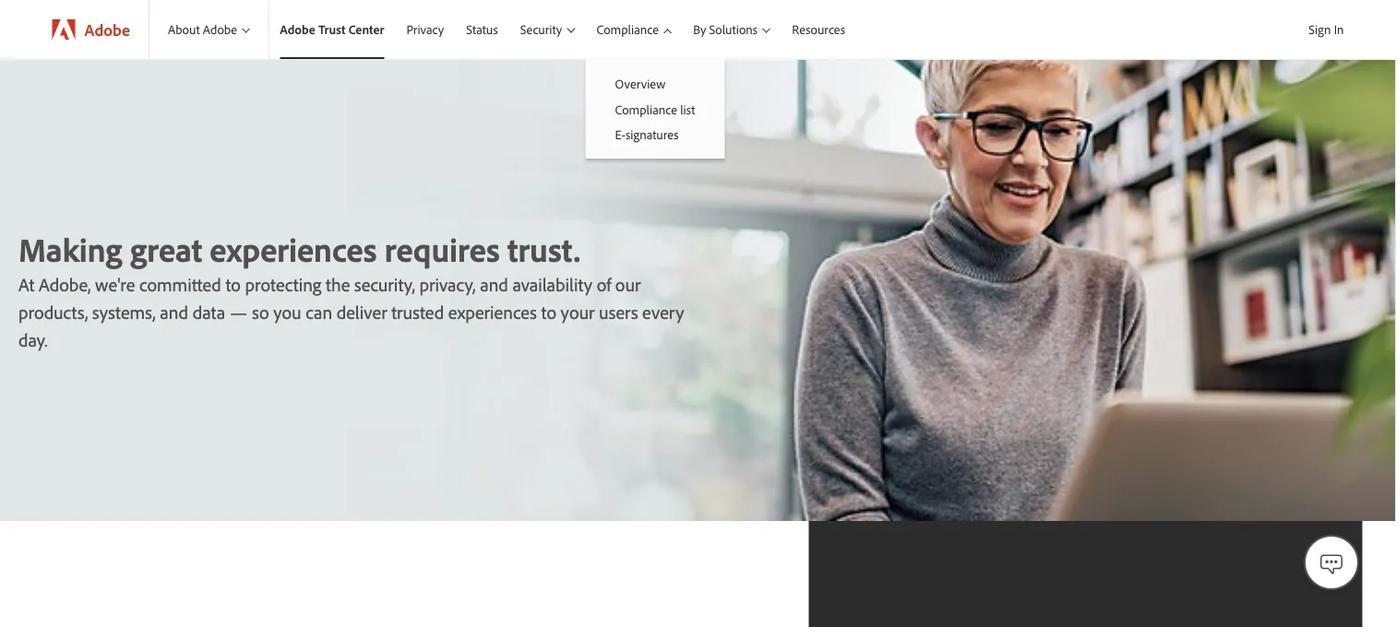 Task type: describe. For each thing, give the bounding box(es) containing it.
list
[[680, 101, 695, 117]]

privacy,
[[419, 273, 476, 296]]

systems,
[[92, 300, 156, 324]]

security
[[520, 21, 562, 38]]

about adobe
[[168, 21, 237, 38]]

requires
[[385, 228, 500, 270]]

in
[[1334, 21, 1344, 37]]

availability
[[513, 273, 593, 296]]

status link
[[455, 0, 509, 59]]

can
[[306, 300, 332, 324]]

compliance for compliance list
[[615, 101, 677, 117]]

committed
[[139, 273, 221, 296]]

1 horizontal spatial experiences
[[448, 300, 537, 324]]

making
[[18, 228, 122, 270]]

day.
[[18, 328, 47, 352]]

trust.
[[508, 228, 581, 270]]

solutions
[[709, 21, 758, 38]]

0 horizontal spatial experiences
[[210, 228, 377, 270]]

data —
[[193, 300, 248, 324]]

users
[[599, 300, 638, 324]]

of
[[597, 273, 611, 296]]

resources link
[[781, 0, 857, 59]]

adobe for adobe
[[84, 19, 130, 40]]

e-signatures link
[[586, 122, 725, 147]]

at
[[18, 273, 34, 296]]

resources
[[792, 21, 846, 38]]

signatures
[[626, 127, 679, 143]]

group containing overview
[[586, 59, 725, 159]]

security button
[[509, 0, 586, 59]]

we're
[[95, 273, 135, 296]]

adobe link
[[34, 0, 149, 59]]

privacy link
[[395, 0, 455, 59]]

adobe,
[[39, 273, 91, 296]]

0 vertical spatial to
[[226, 273, 241, 296]]



Task type: vqa. For each thing, say whether or not it's contained in the screenshot.
Adobe, at the top of the page
yes



Task type: locate. For each thing, give the bounding box(es) containing it.
trusted
[[392, 300, 444, 324]]

to up data —
[[226, 273, 241, 296]]

so
[[252, 300, 269, 324]]

sign in button
[[1305, 14, 1348, 45]]

sign
[[1309, 21, 1331, 37]]

1 horizontal spatial to
[[541, 300, 557, 324]]

e-signatures
[[615, 127, 679, 143]]

compliance
[[597, 21, 659, 38], [615, 101, 677, 117]]

compliance up overview
[[597, 21, 659, 38]]

adobe trust center
[[280, 21, 384, 38]]

adobe inside dropdown button
[[203, 21, 237, 38]]

1 vertical spatial and
[[160, 300, 188, 324]]

privacy
[[406, 21, 444, 38]]

experiences
[[210, 228, 377, 270], [448, 300, 537, 324]]

and right privacy,
[[480, 273, 508, 296]]

overview link
[[586, 71, 725, 97]]

to
[[226, 273, 241, 296], [541, 300, 557, 324]]

by solutions button
[[682, 0, 781, 59]]

0 vertical spatial experiences
[[210, 228, 377, 270]]

experiences up protecting
[[210, 228, 377, 270]]

0 horizontal spatial and
[[160, 300, 188, 324]]

protecting
[[245, 273, 322, 296]]

0 horizontal spatial to
[[226, 273, 241, 296]]

1 vertical spatial experiences
[[448, 300, 537, 324]]

compliance list link
[[586, 97, 725, 122]]

security,
[[354, 273, 415, 296]]

center
[[349, 21, 384, 38]]

0 vertical spatial and
[[480, 273, 508, 296]]

group
[[586, 59, 725, 159]]

adobe
[[84, 19, 130, 40], [203, 21, 237, 38], [280, 21, 315, 38]]

the
[[326, 273, 350, 296]]

trust
[[318, 21, 346, 38]]

by
[[693, 21, 706, 38]]

adobe left about on the top left of page
[[84, 19, 130, 40]]

compliance inside group
[[615, 101, 677, 117]]

1 vertical spatial compliance
[[615, 101, 677, 117]]

overview
[[615, 76, 666, 92]]

adobe right about on the top left of page
[[203, 21, 237, 38]]

you
[[273, 300, 301, 324]]

your
[[561, 300, 595, 324]]

compliance list
[[615, 101, 695, 117]]

1 horizontal spatial adobe
[[203, 21, 237, 38]]

experiences down privacy,
[[448, 300, 537, 324]]

adobe left trust
[[280, 21, 315, 38]]

every
[[643, 300, 684, 324]]

compliance for compliance
[[597, 21, 659, 38]]

deliver
[[337, 300, 387, 324]]

e-
[[615, 127, 626, 143]]

compliance up e-signatures in the left of the page
[[615, 101, 677, 117]]

and
[[480, 273, 508, 296], [160, 300, 188, 324]]

to down the availability
[[541, 300, 557, 324]]

compliance inside popup button
[[597, 21, 659, 38]]

0 vertical spatial compliance
[[597, 21, 659, 38]]

great
[[130, 228, 202, 270]]

compliance button
[[586, 0, 682, 59]]

sign in
[[1309, 21, 1344, 37]]

1 horizontal spatial and
[[480, 273, 508, 296]]

our
[[615, 273, 641, 296]]

making great experiences requires trust. at adobe, we're committed to protecting the security, privacy, and availability of our products, systems, and data — so you can deliver trusted experiences to your users every day.
[[18, 228, 684, 352]]

and down committed
[[160, 300, 188, 324]]

by solutions
[[693, 21, 758, 38]]

adobe trust center link
[[269, 0, 395, 59]]

adobe for adobe trust center
[[280, 21, 315, 38]]

2 horizontal spatial adobe
[[280, 21, 315, 38]]

about adobe button
[[149, 0, 268, 59]]

about
[[168, 21, 200, 38]]

products,
[[18, 300, 88, 324]]

0 horizontal spatial adobe
[[84, 19, 130, 40]]

1 vertical spatial to
[[541, 300, 557, 324]]

status
[[466, 21, 498, 38]]



